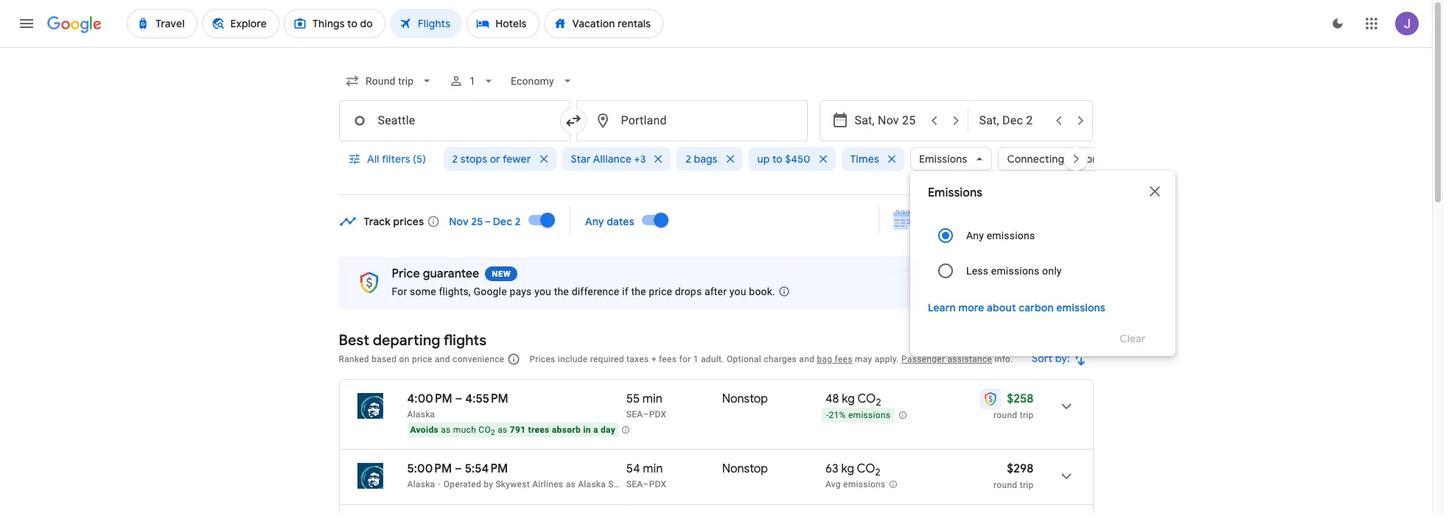 Task type: describe. For each thing, give the bounding box(es) containing it.
sort by:
[[1032, 352, 1070, 366]]

total duration 55 min. element
[[626, 392, 722, 409]]

date
[[920, 214, 944, 227]]

learn more about ranking image
[[507, 353, 521, 366]]

any for any dates
[[585, 215, 604, 228]]

all
[[367, 153, 379, 166]]

1 trip from the top
[[1020, 411, 1034, 421]]

for
[[392, 286, 407, 298]]

only
[[1042, 265, 1062, 277]]

54 min sea – pdx
[[626, 462, 667, 490]]

flight details. leaves seattle-tacoma international airport at 5:00 pm on saturday, november 25 and arrives at portland international airport at 5:54 pm on saturday, november 25. image
[[1048, 459, 1084, 495]]

1 inside best departing flights main content
[[693, 355, 699, 365]]

round inside $298 round trip
[[994, 481, 1017, 491]]

price guarantee
[[392, 267, 479, 282]]

min for 55 min
[[643, 392, 662, 407]]

leaves seattle-tacoma international airport at 5:00 pm on saturday, november 25 and arrives at portland international airport at 5:54 pm on saturday, november 25. element
[[407, 462, 508, 477]]

sort
[[1032, 352, 1053, 366]]

much
[[453, 425, 476, 436]]

bag fees button
[[817, 355, 853, 365]]

any dates
[[585, 215, 634, 228]]

sea for 54
[[626, 480, 643, 490]]

prices
[[529, 355, 555, 365]]

2 the from the left
[[631, 286, 646, 298]]

best departing flights
[[339, 332, 487, 350]]

date grid button
[[882, 207, 978, 234]]

guarantee
[[423, 267, 479, 282]]

Arrival time: 5:54 PM. text field
[[465, 462, 508, 477]]

connecting
[[1007, 153, 1064, 166]]

bags
[[694, 153, 718, 166]]

learn more about carbon emissions
[[928, 301, 1106, 315]]

trees
[[528, 425, 550, 436]]

based
[[372, 355, 397, 365]]

a
[[593, 425, 598, 436]]

alaska inside the "4:00 pm – 4:55 pm alaska"
[[407, 410, 435, 420]]

by
[[484, 480, 493, 490]]

track prices
[[364, 215, 424, 228]]

2 you from the left
[[730, 286, 746, 298]]

any emissions
[[966, 230, 1035, 242]]

for some flights, google pays you the difference if the price drops after you book.
[[392, 286, 775, 298]]

fewer
[[503, 153, 531, 166]]

stops
[[460, 153, 487, 166]]

price
[[392, 267, 420, 282]]

leaves seattle-tacoma international airport at 4:00 pm on saturday, november 25 and arrives at portland international airport at 4:55 pm on saturday, november 25. element
[[407, 392, 508, 407]]

avoids
[[410, 425, 439, 436]]

any for any emissions
[[966, 230, 984, 242]]

2 stops or fewer button
[[443, 142, 556, 177]]

1 fees from the left
[[659, 355, 677, 365]]

emissions down 48 kg co 2
[[848, 411, 891, 421]]

min for 54 min
[[643, 462, 663, 477]]

star alliance +3 button
[[562, 142, 671, 177]]

nov
[[449, 215, 469, 228]]

pdx for 55 min
[[649, 410, 667, 420]]

2 fees from the left
[[835, 355, 853, 365]]

drops
[[675, 286, 702, 298]]

emissions for avg emissions
[[843, 480, 886, 490]]

0 horizontal spatial as
[[441, 425, 451, 436]]

1 vertical spatial emissions
[[928, 186, 983, 200]]

co inside the avoids as much co 2 as 791 trees absorb in a day
[[479, 425, 491, 436]]

skywest
[[608, 480, 644, 490]]

operated
[[444, 480, 481, 490]]

less emissions only
[[966, 265, 1062, 277]]

$450
[[785, 153, 810, 166]]

2 inside "popup button"
[[452, 153, 458, 166]]

nonstop for 63
[[722, 462, 768, 477]]

nonstop flight. element for 63
[[722, 462, 768, 479]]

best
[[339, 332, 369, 350]]

adult.
[[701, 355, 724, 365]]

pays
[[510, 286, 532, 298]]

airports
[[1067, 153, 1106, 166]]

trip inside $298 round trip
[[1020, 481, 1034, 491]]

pdx for 54 min
[[649, 480, 667, 490]]

change appearance image
[[1320, 6, 1355, 41]]

or
[[490, 153, 500, 166]]

connecting airports
[[1007, 153, 1106, 166]]

avg emissions
[[825, 480, 886, 490]]

5:00 pm
[[407, 462, 452, 477]]

after
[[705, 286, 727, 298]]

connecting airports button
[[998, 142, 1131, 177]]

more
[[959, 301, 984, 315]]

63 kg co 2
[[825, 462, 881, 479]]

close dialog image
[[1146, 183, 1164, 200]]

apply.
[[875, 355, 899, 365]]

+
[[651, 355, 657, 365]]

passenger
[[901, 355, 945, 365]]

prices
[[393, 215, 424, 228]]

learn
[[928, 301, 956, 315]]

sort by: button
[[1026, 341, 1093, 377]]

-21% emissions
[[826, 411, 891, 421]]

to
[[772, 153, 783, 166]]

Departure time: 5:00 PM. text field
[[407, 462, 452, 477]]

$298 round trip
[[994, 462, 1034, 491]]

less
[[966, 265, 989, 277]]

2 horizontal spatial as
[[566, 480, 576, 490]]

find the best price region
[[339, 202, 1093, 245]]

absorb
[[552, 425, 581, 436]]

2 stops or fewer
[[452, 153, 531, 166]]

convenience
[[453, 355, 504, 365]]

learn more about tracked prices image
[[427, 215, 440, 228]]

1 the from the left
[[554, 286, 569, 298]]

new
[[492, 270, 511, 279]]

by:
[[1055, 352, 1070, 366]]

kg for 48
[[842, 392, 855, 407]]

5:00 pm – 5:54 pm
[[407, 462, 508, 477]]

book.
[[749, 286, 775, 298]]

avoids as much co 2 as 791 trees absorb in a day
[[410, 425, 616, 437]]

none search field containing emissions
[[339, 63, 1176, 357]]

include
[[558, 355, 588, 365]]

1 you from the left
[[535, 286, 551, 298]]

round trip
[[994, 411, 1034, 421]]

– inside '54 min sea – pdx'
[[643, 480, 649, 490]]

emissions right carbon
[[1056, 301, 1106, 315]]

1 inside popup button
[[469, 75, 475, 87]]

791
[[510, 425, 526, 436]]

emissions inside popup button
[[919, 153, 967, 166]]

learn more about price guarantee image
[[766, 274, 802, 310]]



Task type: locate. For each thing, give the bounding box(es) containing it.
and down flights
[[435, 355, 450, 365]]

pdx down total duration 55 min. element
[[649, 410, 667, 420]]

date grid
[[920, 214, 966, 227]]

trip down the $298 on the right bottom of the page
[[1020, 481, 1034, 491]]

pdx inside 55 min sea – pdx
[[649, 410, 667, 420]]

0 horizontal spatial price
[[412, 355, 432, 365]]

co right much
[[479, 425, 491, 436]]

1 nonstop from the top
[[722, 392, 768, 407]]

best departing flights main content
[[339, 202, 1093, 514]]

star
[[571, 153, 591, 166]]

taxes
[[627, 355, 649, 365]]

5:54 pm
[[465, 462, 508, 477]]

2 inside popup button
[[686, 153, 691, 166]]

54
[[626, 462, 640, 477]]

sea down 54
[[626, 480, 643, 490]]

2 trip from the top
[[1020, 481, 1034, 491]]

emissions option group
[[928, 218, 1158, 289]]

skywest
[[496, 480, 530, 490]]

kg for 63
[[841, 462, 854, 477]]

as right "airlines"
[[566, 480, 576, 490]]

298 US dollars text field
[[1007, 462, 1034, 477]]

2 and from the left
[[799, 355, 815, 365]]

all filters (5)
[[367, 153, 426, 166]]

flights
[[443, 332, 487, 350]]

0 horizontal spatial the
[[554, 286, 569, 298]]

2 inside 63 kg co 2
[[875, 467, 881, 479]]

1 horizontal spatial fees
[[835, 355, 853, 365]]

0 horizontal spatial any
[[585, 215, 604, 228]]

0 vertical spatial min
[[643, 392, 662, 407]]

trip down $258 at the bottom right
[[1020, 411, 1034, 421]]

1 horizontal spatial any
[[966, 230, 984, 242]]

total duration 54 min. element
[[626, 462, 722, 479]]

0 vertical spatial sea
[[626, 410, 643, 420]]

1 button
[[443, 63, 502, 99]]

1 vertical spatial co
[[479, 425, 491, 436]]

you right the pays
[[535, 286, 551, 298]]

alaska down 5:00 pm
[[407, 480, 435, 490]]

and left bag
[[799, 355, 815, 365]]

sea inside '54 min sea – pdx'
[[626, 480, 643, 490]]

bag
[[817, 355, 832, 365]]

2 bags button
[[677, 142, 743, 177]]

kg inside 48 kg co 2
[[842, 392, 855, 407]]

0 vertical spatial kg
[[842, 392, 855, 407]]

55
[[626, 392, 640, 407]]

258 US dollars text field
[[1007, 392, 1034, 407]]

+3
[[634, 153, 646, 166]]

as left 791
[[498, 425, 507, 436]]

4:00 pm – 4:55 pm alaska
[[407, 392, 508, 420]]

0 vertical spatial co
[[857, 392, 876, 407]]

price
[[649, 286, 672, 298], [412, 355, 432, 365]]

emissions
[[987, 230, 1035, 242], [991, 265, 1040, 277], [1056, 301, 1106, 315], [848, 411, 891, 421], [843, 480, 886, 490]]

carbon
[[1019, 301, 1054, 315]]

0 vertical spatial nonstop
[[722, 392, 768, 407]]

up
[[757, 153, 770, 166]]

fees right bag
[[835, 355, 853, 365]]

alaska left skywest
[[578, 480, 606, 490]]

price left drops
[[649, 286, 672, 298]]

on
[[399, 355, 410, 365]]

2 left 791
[[491, 429, 495, 437]]

0 vertical spatial 1
[[469, 75, 475, 87]]

kg inside 63 kg co 2
[[841, 462, 854, 477]]

1 sea from the top
[[626, 410, 643, 420]]

any inside find the best price region
[[585, 215, 604, 228]]

1 horizontal spatial as
[[498, 425, 507, 436]]

sea for 55
[[626, 410, 643, 420]]

any inside emissions option group
[[966, 230, 984, 242]]

48
[[825, 392, 839, 407]]

charges
[[764, 355, 797, 365]]

google
[[474, 286, 507, 298]]

1 vertical spatial nonstop
[[722, 462, 768, 477]]

2 round from the top
[[994, 481, 1017, 491]]

kg
[[842, 392, 855, 407], [841, 462, 854, 477]]

min right 54
[[643, 462, 663, 477]]

0 vertical spatial trip
[[1020, 411, 1034, 421]]

for
[[679, 355, 691, 365]]

sea down 55
[[626, 410, 643, 420]]

emissions down 63 kg co 2 at the bottom right
[[843, 480, 886, 490]]

min right 55
[[643, 392, 662, 407]]

you right after
[[730, 286, 746, 298]]

Arrival time: 4:55 PM. text field
[[465, 392, 508, 407]]

2 inside the avoids as much co 2 as 791 trees absorb in a day
[[491, 429, 495, 437]]

ranked based on price and convenience
[[339, 355, 504, 365]]

1 vertical spatial nonstop flight. element
[[722, 462, 768, 479]]

– down total duration 55 min. element
[[643, 410, 649, 420]]

2 right 25 – dec
[[515, 215, 521, 228]]

2 left bags
[[686, 153, 691, 166]]

min inside '54 min sea – pdx'
[[643, 462, 663, 477]]

round
[[994, 411, 1017, 421], [994, 481, 1017, 491]]

flights,
[[439, 286, 471, 298]]

avg
[[825, 480, 841, 490]]

None search field
[[339, 63, 1176, 357]]

0 vertical spatial round
[[994, 411, 1017, 421]]

kg right 63
[[841, 462, 854, 477]]

1 pdx from the top
[[649, 410, 667, 420]]

optional
[[727, 355, 761, 365]]

1 vertical spatial sea
[[626, 480, 643, 490]]

any left dates
[[585, 215, 604, 228]]

emissions up less emissions only at right bottom
[[987, 230, 1035, 242]]

4:00 pm
[[407, 392, 452, 407]]

1 horizontal spatial price
[[649, 286, 672, 298]]

co for 55 min
[[857, 392, 876, 407]]

2 inside find the best price region
[[515, 215, 521, 228]]

1 vertical spatial trip
[[1020, 481, 1034, 491]]

nonstop for 48
[[722, 392, 768, 407]]

co
[[857, 392, 876, 407], [479, 425, 491, 436], [857, 462, 875, 477]]

emissions button
[[910, 142, 992, 177]]

co up avg emissions
[[857, 462, 875, 477]]

times button
[[841, 142, 904, 177]]

1 vertical spatial 1
[[693, 355, 699, 365]]

0 vertical spatial nonstop flight. element
[[722, 392, 768, 409]]

you
[[535, 286, 551, 298], [730, 286, 746, 298]]

– inside 55 min sea – pdx
[[643, 410, 649, 420]]

pdx down total duration 54 min. element at the bottom
[[649, 480, 667, 490]]

0 horizontal spatial you
[[535, 286, 551, 298]]

grid
[[946, 214, 966, 227]]

0 vertical spatial pdx
[[649, 410, 667, 420]]

2 bags
[[686, 153, 718, 166]]

2 left 'stops'
[[452, 153, 458, 166]]

emissions up date grid
[[919, 153, 967, 166]]

0 vertical spatial emissions
[[919, 153, 967, 166]]

may
[[855, 355, 872, 365]]

main menu image
[[18, 15, 35, 32]]

prices include required taxes + fees for 1 adult. optional charges and bag fees may apply. passenger assistance
[[529, 355, 992, 365]]

nonstop
[[722, 392, 768, 407], [722, 462, 768, 477]]

2 up avg emissions
[[875, 467, 881, 479]]

pdx
[[649, 410, 667, 420], [649, 480, 667, 490]]

co for 54 min
[[857, 462, 875, 477]]

sea
[[626, 410, 643, 420], [626, 480, 643, 490]]

1 horizontal spatial the
[[631, 286, 646, 298]]

emissions for less emissions only
[[991, 265, 1040, 277]]

airlines
[[532, 480, 563, 490]]

(5)
[[412, 153, 426, 166]]

avoids as much co2 as 791 trees absorb in a day. learn more about this calculation. image
[[621, 426, 630, 435]]

the left difference
[[554, 286, 569, 298]]

day
[[601, 425, 616, 436]]

nonstop flight. element
[[722, 392, 768, 409], [722, 462, 768, 479]]

1 and from the left
[[435, 355, 450, 365]]

filters
[[381, 153, 410, 166]]

some
[[410, 286, 436, 298]]

2 inside 48 kg co 2
[[876, 397, 881, 409]]

sea inside 55 min sea – pdx
[[626, 410, 643, 420]]

$298
[[1007, 462, 1034, 477]]

2 up -21% emissions
[[876, 397, 881, 409]]

0 vertical spatial any
[[585, 215, 604, 228]]

fees right '+'
[[659, 355, 677, 365]]

operated by skywest airlines as alaska skywest
[[444, 480, 644, 490]]

ranked
[[339, 355, 369, 365]]

emissions left only at the bottom right of the page
[[991, 265, 1040, 277]]

– down total duration 54 min. element at the bottom
[[643, 480, 649, 490]]

1 vertical spatial round
[[994, 481, 1017, 491]]

Return text field
[[979, 101, 1047, 141]]

0 horizontal spatial fees
[[659, 355, 677, 365]]

fees
[[659, 355, 677, 365], [835, 355, 853, 365]]

nonstop flight. element for 48
[[722, 392, 768, 409]]

loading results progress bar
[[0, 47, 1432, 50]]

1 vertical spatial any
[[966, 230, 984, 242]]

None text field
[[339, 100, 570, 142], [576, 100, 807, 142], [339, 100, 570, 142], [576, 100, 807, 142]]

round down the $298 on the right bottom of the page
[[994, 481, 1017, 491]]

assistance
[[948, 355, 992, 365]]

co up -21% emissions
[[857, 392, 876, 407]]

Departure time: 4:00 PM. text field
[[407, 392, 452, 407]]

1 horizontal spatial you
[[730, 286, 746, 298]]

– left 4:55 pm
[[455, 392, 463, 407]]

learn more about carbon emissions link
[[928, 301, 1106, 315]]

2
[[452, 153, 458, 166], [686, 153, 691, 166], [515, 215, 521, 228], [876, 397, 881, 409], [491, 429, 495, 437], [875, 467, 881, 479]]

2 nonstop flight. element from the top
[[722, 462, 768, 479]]

55 min sea – pdx
[[626, 392, 667, 420]]

1 horizontal spatial 1
[[693, 355, 699, 365]]

48 kg co 2
[[825, 392, 881, 409]]

1 vertical spatial price
[[412, 355, 432, 365]]

the right if on the left
[[631, 286, 646, 298]]

-
[[826, 411, 829, 421]]

2 nonstop from the top
[[722, 462, 768, 477]]

1 vertical spatial kg
[[841, 462, 854, 477]]

difference
[[572, 286, 619, 298]]

if
[[622, 286, 629, 298]]

swap origin and destination. image
[[564, 112, 582, 130]]

0 vertical spatial price
[[649, 286, 672, 298]]

2 pdx from the top
[[649, 480, 667, 490]]

as left much
[[441, 425, 451, 436]]

None field
[[339, 68, 440, 94], [505, 68, 580, 94], [339, 68, 440, 94], [505, 68, 580, 94]]

– inside the "4:00 pm – 4:55 pm alaska"
[[455, 392, 463, 407]]

up to $450
[[757, 153, 810, 166]]

required
[[590, 355, 624, 365]]

– up operated
[[455, 462, 462, 477]]

1 vertical spatial pdx
[[649, 480, 667, 490]]

alaska up avoids
[[407, 410, 435, 420]]

0 horizontal spatial 1
[[469, 75, 475, 87]]

2 vertical spatial co
[[857, 462, 875, 477]]

Departure text field
[[855, 101, 922, 141]]

1 vertical spatial min
[[643, 462, 663, 477]]

in
[[583, 425, 591, 436]]

emissions for any emissions
[[987, 230, 1035, 242]]

co inside 48 kg co 2
[[857, 392, 876, 407]]

emissions up the grid
[[928, 186, 983, 200]]

1 horizontal spatial and
[[799, 355, 815, 365]]

kg right 48
[[842, 392, 855, 407]]

flight details. leaves seattle-tacoma international airport at 4:00 pm on saturday, november 25 and arrives at portland international airport at 4:55 pm on saturday, november 25. image
[[1048, 389, 1084, 425]]

pdx inside '54 min sea – pdx'
[[649, 480, 667, 490]]

min inside 55 min sea – pdx
[[643, 392, 662, 407]]

all filters (5) button
[[339, 142, 438, 177]]

passenger assistance button
[[901, 355, 992, 365]]

any up "less"
[[966, 230, 984, 242]]

emissions
[[919, 153, 967, 166], [928, 186, 983, 200]]

alliance
[[593, 153, 632, 166]]

2 sea from the top
[[626, 480, 643, 490]]

1 nonstop flight. element from the top
[[722, 392, 768, 409]]

–
[[455, 392, 463, 407], [643, 410, 649, 420], [455, 462, 462, 477], [643, 480, 649, 490]]

price right the on at the bottom left of the page
[[412, 355, 432, 365]]

0 horizontal spatial and
[[435, 355, 450, 365]]

co inside 63 kg co 2
[[857, 462, 875, 477]]

New feature text field
[[485, 267, 518, 282]]

1 round from the top
[[994, 411, 1017, 421]]

round down $258 at the bottom right
[[994, 411, 1017, 421]]

any
[[585, 215, 604, 228], [966, 230, 984, 242]]

4:55 pm
[[465, 392, 508, 407]]

next image
[[1058, 142, 1093, 177]]

star alliance +3
[[571, 153, 646, 166]]



Task type: vqa. For each thing, say whether or not it's contained in the screenshot.
'Past week' LINK
no



